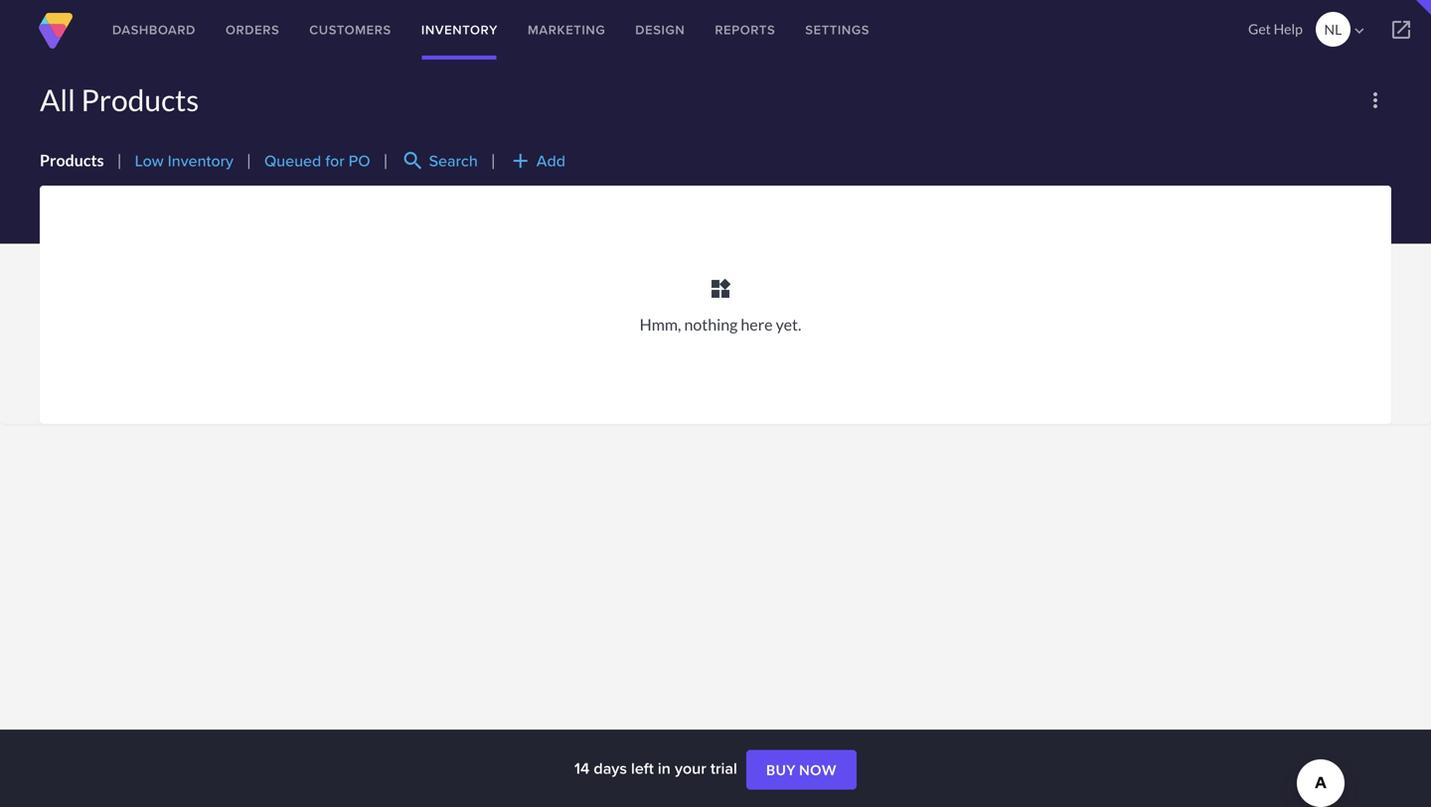 Task type: locate. For each thing, give the bounding box(es) containing it.
search
[[401, 149, 425, 173]]

1 vertical spatial products
[[40, 151, 104, 170]]

14
[[574, 757, 590, 781]]

po
[[349, 149, 370, 172]]

products
[[81, 82, 199, 118], [40, 151, 104, 170]]

reports
[[715, 20, 775, 39]]

low
[[135, 149, 164, 172]]

add
[[509, 149, 532, 173]]

add add
[[509, 149, 565, 173]]

in
[[658, 757, 671, 781]]

design
[[635, 20, 685, 39]]

here
[[741, 315, 773, 335]]

14 days left in your trial
[[574, 757, 741, 781]]

buy now
[[766, 762, 837, 779]]

hmm, nothing here yet.
[[640, 315, 801, 335]]

0 horizontal spatial inventory
[[168, 149, 234, 172]]

products down all
[[40, 151, 104, 170]]

buy now link
[[746, 751, 857, 791]]

| left add
[[491, 151, 496, 170]]

nothing
[[684, 315, 738, 335]]

buy
[[766, 762, 796, 779]]

2 | from the left
[[247, 151, 251, 170]]

dashboard
[[112, 20, 196, 39]]

products up the low
[[81, 82, 199, 118]]

marketing
[[528, 20, 606, 39]]

1 horizontal spatial inventory
[[421, 20, 498, 39]]

left
[[631, 757, 654, 781]]


[[1389, 18, 1413, 42]]

0 vertical spatial inventory
[[421, 20, 498, 39]]

| right "po"
[[383, 151, 388, 170]]

0 vertical spatial products
[[81, 82, 199, 118]]

get help
[[1248, 20, 1303, 37]]

trial
[[710, 757, 737, 781]]

| left the low
[[117, 151, 122, 170]]

search search
[[401, 149, 478, 173]]


[[1351, 22, 1368, 40]]

queued for po
[[264, 149, 370, 172]]

your
[[675, 757, 706, 781]]

yet.
[[776, 315, 801, 335]]

hmm,
[[640, 315, 681, 335]]

inventory
[[421, 20, 498, 39], [168, 149, 234, 172]]

| left queued
[[247, 151, 251, 170]]

3 | from the left
[[383, 151, 388, 170]]

|
[[117, 151, 122, 170], [247, 151, 251, 170], [383, 151, 388, 170], [491, 151, 496, 170]]

orders
[[226, 20, 280, 39]]

1 | from the left
[[117, 151, 122, 170]]

search
[[429, 149, 478, 172]]



Task type: describe. For each thing, give the bounding box(es) containing it.
dashboard link
[[97, 0, 211, 60]]

get
[[1248, 20, 1271, 37]]

for
[[325, 149, 345, 172]]

settings
[[805, 20, 870, 39]]

nl
[[1324, 21, 1342, 38]]

products link
[[40, 151, 104, 170]]

add
[[536, 149, 565, 172]]

widgets
[[709, 277, 732, 301]]

all
[[40, 82, 75, 118]]

queued for po link
[[264, 149, 370, 172]]

more_vert
[[1364, 88, 1387, 112]]

more_vert button
[[1360, 84, 1391, 116]]

help
[[1274, 20, 1303, 37]]

days
[[594, 757, 627, 781]]

low inventory
[[135, 149, 234, 172]]

low inventory link
[[135, 149, 234, 172]]

customers
[[309, 20, 391, 39]]

queued
[[264, 149, 321, 172]]

4 | from the left
[[491, 151, 496, 170]]

1 vertical spatial inventory
[[168, 149, 234, 172]]

nl 
[[1324, 21, 1368, 40]]

now
[[799, 762, 837, 779]]

 link
[[1371, 0, 1431, 60]]

all products
[[40, 82, 199, 118]]



Task type: vqa. For each thing, say whether or not it's contained in the screenshot.
REPORTS
yes



